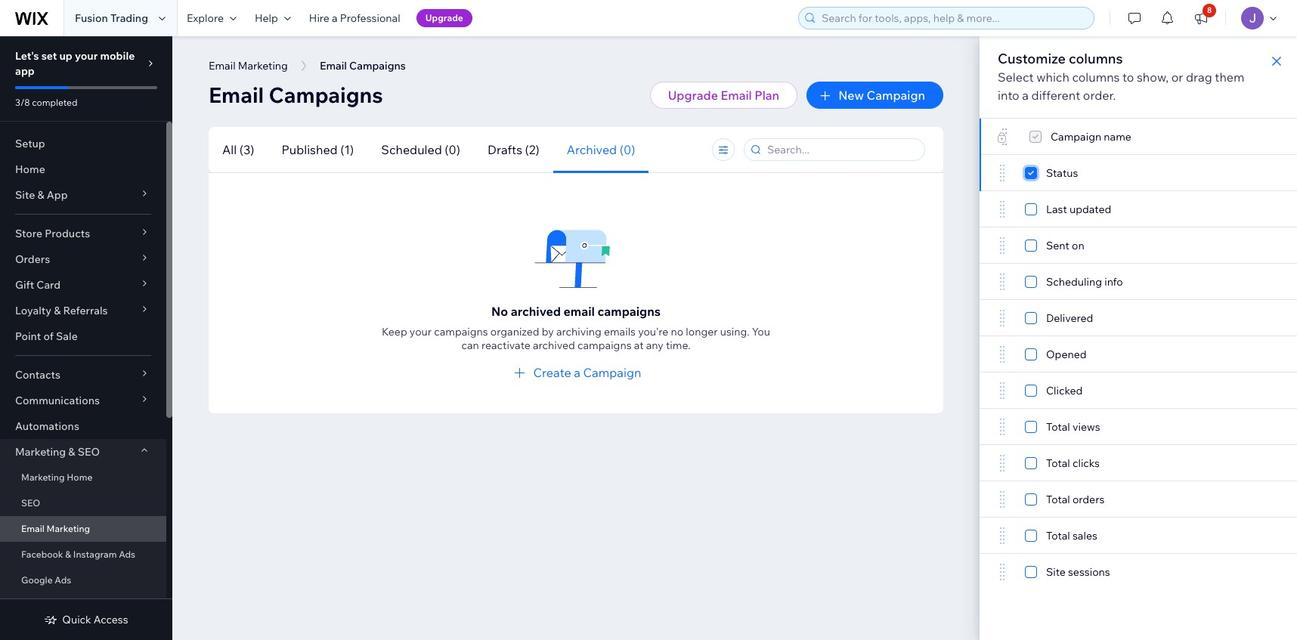 Task type: describe. For each thing, give the bounding box(es) containing it.
drag . image for site sessions
[[998, 563, 1007, 581]]

drag . image for opened
[[998, 346, 1007, 364]]

gift card
[[15, 278, 61, 292]]

setup
[[15, 137, 45, 150]]

upgrade for upgrade
[[425, 12, 463, 23]]

upgrade button
[[416, 9, 472, 27]]

new campaign button
[[807, 82, 944, 109]]

published
[[282, 142, 338, 157]]

which
[[1037, 70, 1070, 85]]

longer
[[686, 325, 718, 339]]

archived
[[567, 142, 617, 157]]

tab list containing all (3)
[[209, 127, 691, 173]]

& for site
[[37, 188, 44, 202]]

email marketing link
[[0, 516, 166, 542]]

email left plan
[[721, 88, 752, 103]]

orders button
[[0, 246, 166, 272]]

marketing inside dropdown button
[[15, 445, 66, 459]]

Delivered checkbox
[[1025, 309, 1103, 327]]

loyalty
[[15, 304, 51, 318]]

you're
[[638, 325, 669, 339]]

automations
[[15, 420, 79, 433]]

a for professional
[[332, 11, 338, 25]]

drag
[[1186, 70, 1213, 85]]

marketing home link
[[0, 465, 166, 491]]

instagram
[[73, 549, 117, 560]]

orders
[[15, 253, 50, 266]]

new campaign
[[839, 88, 925, 103]]

keep
[[382, 325, 407, 339]]

or
[[1172, 70, 1183, 85]]

scheduling info
[[1046, 275, 1123, 289]]

create a campaign button
[[511, 364, 641, 382]]

sessions
[[1068, 566, 1110, 579]]

drafts (2)
[[488, 142, 540, 157]]

any
[[646, 339, 664, 352]]

3/8 completed
[[15, 97, 77, 108]]

google ads link
[[0, 568, 166, 594]]

0 horizontal spatial campaign
[[583, 365, 641, 380]]

them
[[1215, 70, 1245, 85]]

products
[[45, 227, 90, 240]]

contacts
[[15, 368, 60, 382]]

emails
[[604, 325, 636, 339]]

order.
[[1083, 88, 1116, 103]]

at
[[634, 339, 644, 352]]

total clicks button
[[980, 445, 1297, 482]]

scheduled (0)
[[381, 142, 460, 157]]

communications
[[15, 394, 100, 408]]

drag . image for sent on
[[998, 237, 1007, 255]]

show,
[[1137, 70, 1169, 85]]

Opened checkbox
[[1025, 346, 1096, 364]]

sent on
[[1046, 239, 1085, 253]]

into
[[998, 88, 1020, 103]]

archiving
[[556, 325, 602, 339]]

sent on button
[[980, 228, 1297, 264]]

Total sales checkbox
[[1025, 527, 1107, 545]]

help
[[255, 11, 278, 25]]

0 vertical spatial ads
[[119, 549, 135, 560]]

card
[[37, 278, 61, 292]]

total orders
[[1046, 493, 1105, 507]]

site sessions button
[[980, 554, 1297, 590]]

customize columns select which columns to show, or drag them into a different order.
[[998, 50, 1245, 103]]

email inside "sidebar" element
[[21, 523, 45, 535]]

0 horizontal spatial home
[[15, 163, 45, 176]]

store products button
[[0, 221, 166, 246]]

loyalty & referrals button
[[0, 298, 166, 324]]

mobile
[[100, 49, 135, 63]]

Search for tools, apps, help & more... field
[[817, 8, 1089, 29]]

automations link
[[0, 414, 166, 439]]

archived (0) button
[[553, 127, 649, 173]]

hire
[[309, 11, 330, 25]]

campaigns up "create a campaign"
[[578, 339, 632, 352]]

& for marketing
[[68, 445, 75, 459]]

& for loyalty
[[54, 304, 61, 318]]

status button
[[980, 155, 1297, 191]]

8
[[1207, 5, 1212, 15]]

access
[[94, 613, 128, 627]]

marketing up the facebook & instagram ads
[[47, 523, 90, 535]]

Total orders checkbox
[[1025, 491, 1114, 509]]

quick access button
[[44, 613, 128, 627]]

fusion
[[75, 11, 108, 25]]

total for total sales
[[1046, 529, 1070, 543]]

site & app button
[[0, 182, 166, 208]]

site sessions
[[1046, 566, 1110, 579]]

contacts button
[[0, 362, 166, 388]]

sale
[[56, 330, 78, 343]]

total sales
[[1046, 529, 1098, 543]]

up
[[59, 49, 72, 63]]

Status checkbox
[[1025, 164, 1078, 182]]

total for total orders
[[1046, 493, 1070, 507]]

all (3)
[[222, 142, 254, 157]]

quick access
[[62, 613, 128, 627]]

site & app
[[15, 188, 68, 202]]

marketing & seo button
[[0, 439, 166, 465]]

campaigns up emails
[[598, 304, 661, 319]]

of
[[43, 330, 54, 343]]

status
[[1046, 166, 1078, 180]]

total for total clicks
[[1046, 457, 1070, 470]]

quick
[[62, 613, 91, 627]]

clicked
[[1046, 384, 1083, 398]]

(3)
[[239, 142, 254, 157]]

published (1) button
[[268, 127, 368, 173]]

Site sessions checkbox
[[1025, 563, 1119, 581]]

last updated button
[[980, 191, 1297, 228]]

drag . image for last updated
[[998, 200, 1007, 219]]

email campaigns
[[209, 82, 383, 108]]

marketing down marketing & seo at the left bottom of the page
[[21, 472, 65, 483]]

drag . image for total views
[[998, 418, 1007, 436]]

all
[[222, 142, 237, 157]]

3/8
[[15, 97, 30, 108]]

hire a professional link
[[300, 0, 410, 36]]



Task type: vqa. For each thing, say whether or not it's contained in the screenshot.
Total sales
yes



Task type: locate. For each thing, give the bounding box(es) containing it.
campaign
[[867, 88, 925, 103], [583, 365, 641, 380]]

drag . image for total orders
[[998, 491, 1007, 509]]

no
[[491, 304, 508, 319]]

drag . image inside 'scheduling info' button
[[998, 273, 1007, 291]]

Clicked checkbox
[[1025, 382, 1092, 400]]

2 drag . image from the top
[[998, 200, 1007, 219]]

drag . image left clicked option
[[998, 382, 1007, 400]]

upgrade left plan
[[668, 88, 718, 103]]

by
[[542, 325, 554, 339]]

drag . image left total views option
[[998, 418, 1007, 436]]

opened button
[[980, 336, 1297, 373]]

campaign down at at the left bottom of the page
[[583, 365, 641, 380]]

6 drag . image from the top
[[998, 527, 1007, 545]]

marketing home
[[21, 472, 93, 483]]

drag . image left scheduling info checkbox
[[998, 273, 1007, 291]]

4 drag . image from the top
[[998, 382, 1007, 400]]

upgrade email plan
[[668, 88, 780, 103]]

using.
[[720, 325, 750, 339]]

point of sale
[[15, 330, 78, 343]]

trading
[[110, 11, 148, 25]]

7 drag . image from the top
[[998, 563, 1007, 581]]

setup link
[[0, 131, 166, 157]]

total sales button
[[980, 518, 1297, 554]]

ads
[[119, 549, 135, 560], [55, 575, 71, 586]]

& inside dropdown button
[[68, 445, 75, 459]]

email down email marketing button
[[209, 82, 264, 108]]

campaign right the new
[[867, 88, 925, 103]]

2 drag . image from the top
[[998, 309, 1007, 327]]

home down marketing & seo dropdown button
[[67, 472, 93, 483]]

0 vertical spatial site
[[15, 188, 35, 202]]

total left views
[[1046, 420, 1070, 434]]

can
[[462, 339, 479, 352]]

total inside "button"
[[1046, 493, 1070, 507]]

0 vertical spatial seo
[[78, 445, 100, 459]]

1 horizontal spatial email marketing
[[209, 59, 288, 73]]

4 total from the top
[[1046, 529, 1070, 543]]

scheduled
[[381, 142, 442, 157]]

1 drag . image from the top
[[998, 237, 1007, 255]]

help button
[[246, 0, 300, 36]]

&
[[37, 188, 44, 202], [54, 304, 61, 318], [68, 445, 75, 459], [65, 549, 71, 560]]

1 vertical spatial archived
[[533, 339, 575, 352]]

total left the sales
[[1046, 529, 1070, 543]]

you
[[752, 325, 770, 339]]

site inside popup button
[[15, 188, 35, 202]]

your right keep
[[410, 325, 432, 339]]

upgrade
[[425, 12, 463, 23], [668, 88, 718, 103]]

drag . image inside total clicks button
[[998, 454, 1007, 473]]

a right into
[[1022, 88, 1029, 103]]

home down setup
[[15, 163, 45, 176]]

drag . image left total clicks checkbox
[[998, 454, 1007, 473]]

& right loyalty
[[54, 304, 61, 318]]

drag . image
[[998, 237, 1007, 255], [998, 309, 1007, 327], [998, 346, 1007, 364], [998, 454, 1007, 473], [998, 491, 1007, 509], [998, 527, 1007, 545], [998, 563, 1007, 581]]

1 horizontal spatial campaign
[[867, 88, 925, 103]]

marketing & seo
[[15, 445, 100, 459]]

2 total from the top
[[1046, 457, 1070, 470]]

app
[[47, 188, 68, 202]]

0 vertical spatial home
[[15, 163, 45, 176]]

drag . image left total orders checkbox
[[998, 491, 1007, 509]]

Scheduling info checkbox
[[1025, 273, 1123, 291]]

store products
[[15, 227, 90, 240]]

0 horizontal spatial email marketing
[[21, 523, 90, 535]]

Last updated checkbox
[[1025, 200, 1112, 219]]

1 vertical spatial upgrade
[[668, 88, 718, 103]]

seo link
[[0, 491, 166, 516]]

1 vertical spatial email marketing
[[21, 523, 90, 535]]

create a campaign
[[533, 365, 641, 380]]

email marketing inside email marketing link
[[21, 523, 90, 535]]

drag . image inside site sessions button
[[998, 563, 1007, 581]]

archived (0)
[[567, 142, 635, 157]]

seo down marketing home on the left of the page
[[21, 497, 40, 509]]

total views button
[[980, 409, 1297, 445]]

None checkbox
[[1030, 128, 1132, 146]]

a inside hire a professional link
[[332, 11, 338, 25]]

drag . image inside opened button
[[998, 346, 1007, 364]]

0 vertical spatial upgrade
[[425, 12, 463, 23]]

new
[[839, 88, 864, 103]]

5 drag . image from the top
[[998, 418, 1007, 436]]

reactivate
[[482, 339, 531, 352]]

1 drag . image from the top
[[998, 164, 1007, 182]]

communications button
[[0, 388, 166, 414]]

email marketing button
[[201, 54, 296, 77]]

drag . image inside the "status" button
[[998, 164, 1007, 182]]

set
[[41, 49, 57, 63]]

ads right instagram
[[119, 549, 135, 560]]

upgrade right "professional"
[[425, 12, 463, 23]]

1 vertical spatial seo
[[21, 497, 40, 509]]

archived
[[511, 304, 561, 319], [533, 339, 575, 352]]

different
[[1032, 88, 1081, 103]]

scheduled (0) button
[[368, 127, 474, 173]]

updated
[[1070, 203, 1112, 216]]

your right up
[[75, 49, 98, 63]]

all (3) button
[[209, 127, 268, 173]]

1 total from the top
[[1046, 420, 1070, 434]]

Search... field
[[763, 139, 920, 160]]

drag . image left last
[[998, 200, 1007, 219]]

a right hire
[[332, 11, 338, 25]]

a
[[332, 11, 338, 25], [1022, 88, 1029, 103], [574, 365, 581, 380]]

0 horizontal spatial upgrade
[[425, 12, 463, 23]]

3 drag . image from the top
[[998, 346, 1007, 364]]

email marketing down the help
[[209, 59, 288, 73]]

drag . image left delivered "checkbox"
[[998, 309, 1007, 327]]

1 horizontal spatial (0)
[[620, 142, 635, 157]]

archived up by
[[511, 304, 561, 319]]

1 horizontal spatial your
[[410, 325, 432, 339]]

(0) right archived at the top of the page
[[620, 142, 635, 157]]

campaigns
[[269, 82, 383, 108]]

1 horizontal spatial ads
[[119, 549, 135, 560]]

email marketing for email marketing button
[[209, 59, 288, 73]]

site for site & app
[[15, 188, 35, 202]]

drag . image inside sent on button
[[998, 237, 1007, 255]]

3 total from the top
[[1046, 493, 1070, 507]]

campaigns left organized
[[434, 325, 488, 339]]

gift
[[15, 278, 34, 292]]

email marketing inside email marketing button
[[209, 59, 288, 73]]

sidebar element
[[0, 36, 172, 640]]

0 horizontal spatial a
[[332, 11, 338, 25]]

drag . image left status option
[[998, 164, 1007, 182]]

Total clicks checkbox
[[1025, 454, 1109, 473]]

marketing inside button
[[238, 59, 288, 73]]

completed
[[32, 97, 77, 108]]

drag . image inside "last updated" button
[[998, 200, 1007, 219]]

a inside customize columns select which columns to show, or drag them into a different order.
[[1022, 88, 1029, 103]]

total
[[1046, 420, 1070, 434], [1046, 457, 1070, 470], [1046, 493, 1070, 507], [1046, 529, 1070, 543]]

& for facebook
[[65, 549, 71, 560]]

0 vertical spatial a
[[332, 11, 338, 25]]

store
[[15, 227, 42, 240]]

& right facebook
[[65, 549, 71, 560]]

email down explore
[[209, 59, 236, 73]]

1 (0) from the left
[[445, 142, 460, 157]]

your inside the no archived email campaigns keep your campaigns organized by archiving emails you're no longer using. you can reactivate archived campaigns at any time.
[[410, 325, 432, 339]]

0 vertical spatial columns
[[1069, 50, 1123, 67]]

2 horizontal spatial a
[[1022, 88, 1029, 103]]

site inside checkbox
[[1046, 566, 1066, 579]]

drag . image left site sessions checkbox
[[998, 563, 1007, 581]]

drag . image for status
[[998, 164, 1007, 182]]

drag . image inside clicked button
[[998, 382, 1007, 400]]

a inside create a campaign button
[[574, 365, 581, 380]]

facebook
[[21, 549, 63, 560]]

drag . image inside total sales button
[[998, 527, 1007, 545]]

sales
[[1073, 529, 1098, 543]]

drag . image for total sales
[[998, 527, 1007, 545]]

1 vertical spatial site
[[1046, 566, 1066, 579]]

a for campaign
[[574, 365, 581, 380]]

organized
[[491, 325, 539, 339]]

home
[[15, 163, 45, 176], [67, 472, 93, 483]]

drafts
[[488, 142, 522, 157]]

marketing up email campaigns
[[238, 59, 288, 73]]

(0) inside the scheduled (0) button
[[445, 142, 460, 157]]

marketing down automations
[[15, 445, 66, 459]]

let's
[[15, 49, 39, 63]]

5 drag . image from the top
[[998, 491, 1007, 509]]

fusion trading
[[75, 11, 148, 25]]

total inside option
[[1046, 529, 1070, 543]]

drag . image for total clicks
[[998, 454, 1007, 473]]

drag . image
[[998, 164, 1007, 182], [998, 200, 1007, 219], [998, 273, 1007, 291], [998, 382, 1007, 400], [998, 418, 1007, 436]]

site left app
[[15, 188, 35, 202]]

3 drag . image from the top
[[998, 273, 1007, 291]]

drag . image inside total views button
[[998, 418, 1007, 436]]

1 vertical spatial a
[[1022, 88, 1029, 103]]

customize
[[998, 50, 1066, 67]]

(0) right scheduled
[[445, 142, 460, 157]]

drag . image inside delivered button
[[998, 309, 1007, 327]]

last updated
[[1046, 203, 1112, 216]]

your inside let's set up your mobile app
[[75, 49, 98, 63]]

site for site sessions
[[1046, 566, 1066, 579]]

0 horizontal spatial (0)
[[445, 142, 460, 157]]

(0) for scheduled (0)
[[445, 142, 460, 157]]

email up facebook
[[21, 523, 45, 535]]

drafts (2) button
[[474, 127, 553, 173]]

facebook & instagram ads
[[21, 549, 135, 560]]

0 horizontal spatial ads
[[55, 575, 71, 586]]

(0) inside archived (0) button
[[620, 142, 635, 157]]

drag . image for clicked
[[998, 382, 1007, 400]]

point
[[15, 330, 41, 343]]

4 drag . image from the top
[[998, 454, 1007, 473]]

1 horizontal spatial site
[[1046, 566, 1066, 579]]

total left orders
[[1046, 493, 1070, 507]]

1 horizontal spatial upgrade
[[668, 88, 718, 103]]

(0) for archived (0)
[[620, 142, 635, 157]]

drag . image left total sales option at bottom right
[[998, 527, 1007, 545]]

upgrade for upgrade email plan
[[668, 88, 718, 103]]

total for total views
[[1046, 420, 1070, 434]]

0 horizontal spatial site
[[15, 188, 35, 202]]

0 vertical spatial email marketing
[[209, 59, 288, 73]]

opened
[[1046, 348, 1087, 361]]

0 horizontal spatial seo
[[21, 497, 40, 509]]

1 horizontal spatial home
[[67, 472, 93, 483]]

drag . image for delivered
[[998, 309, 1007, 327]]

(2)
[[525, 142, 540, 157]]

Sent on checkbox
[[1025, 237, 1085, 255]]

Total views checkbox
[[1025, 418, 1110, 436]]

explore
[[187, 11, 224, 25]]

drag . image inside total orders "button"
[[998, 491, 1007, 509]]

time.
[[666, 339, 691, 352]]

select
[[998, 70, 1034, 85]]

drag . image left opened checkbox
[[998, 346, 1007, 364]]

tab list
[[209, 127, 691, 173]]

email marketing for email marketing link
[[21, 523, 90, 535]]

ads right google
[[55, 575, 71, 586]]

1 horizontal spatial a
[[574, 365, 581, 380]]

scheduling
[[1046, 275, 1102, 289]]

no archived email campaigns keep your campaigns organized by archiving emails you're no longer using. you can reactivate archived campaigns at any time.
[[382, 304, 770, 352]]

clicked button
[[980, 373, 1297, 409]]

google
[[21, 575, 53, 586]]

1 vertical spatial your
[[410, 325, 432, 339]]

8 button
[[1185, 0, 1218, 36]]

site left sessions
[[1046, 566, 1066, 579]]

email marketing up facebook
[[21, 523, 90, 535]]

2 vertical spatial a
[[574, 365, 581, 380]]

site
[[15, 188, 35, 202], [1046, 566, 1066, 579]]

drag . image left sent on option
[[998, 237, 1007, 255]]

& left app
[[37, 188, 44, 202]]

seo inside dropdown button
[[78, 445, 100, 459]]

total inside option
[[1046, 420, 1070, 434]]

2 (0) from the left
[[620, 142, 635, 157]]

delivered button
[[980, 300, 1297, 336]]

plan
[[755, 88, 780, 103]]

seo up marketing home link
[[78, 445, 100, 459]]

published (1)
[[282, 142, 354, 157]]

1 vertical spatial ads
[[55, 575, 71, 586]]

a right create
[[574, 365, 581, 380]]

1 vertical spatial columns
[[1072, 70, 1120, 85]]

total left clicks
[[1046, 457, 1070, 470]]

1 vertical spatial campaign
[[583, 365, 641, 380]]

hire a professional
[[309, 11, 400, 25]]

1 horizontal spatial seo
[[78, 445, 100, 459]]

let's set up your mobile app
[[15, 49, 135, 78]]

0 vertical spatial archived
[[511, 304, 561, 319]]

0 vertical spatial your
[[75, 49, 98, 63]]

& up marketing home link
[[68, 445, 75, 459]]

1 vertical spatial home
[[67, 472, 93, 483]]

loyalty & referrals
[[15, 304, 108, 318]]

0 vertical spatial campaign
[[867, 88, 925, 103]]

drag . image for scheduling info
[[998, 273, 1007, 291]]

facebook & instagram ads link
[[0, 542, 166, 568]]

archived up create
[[533, 339, 575, 352]]

0 horizontal spatial your
[[75, 49, 98, 63]]



